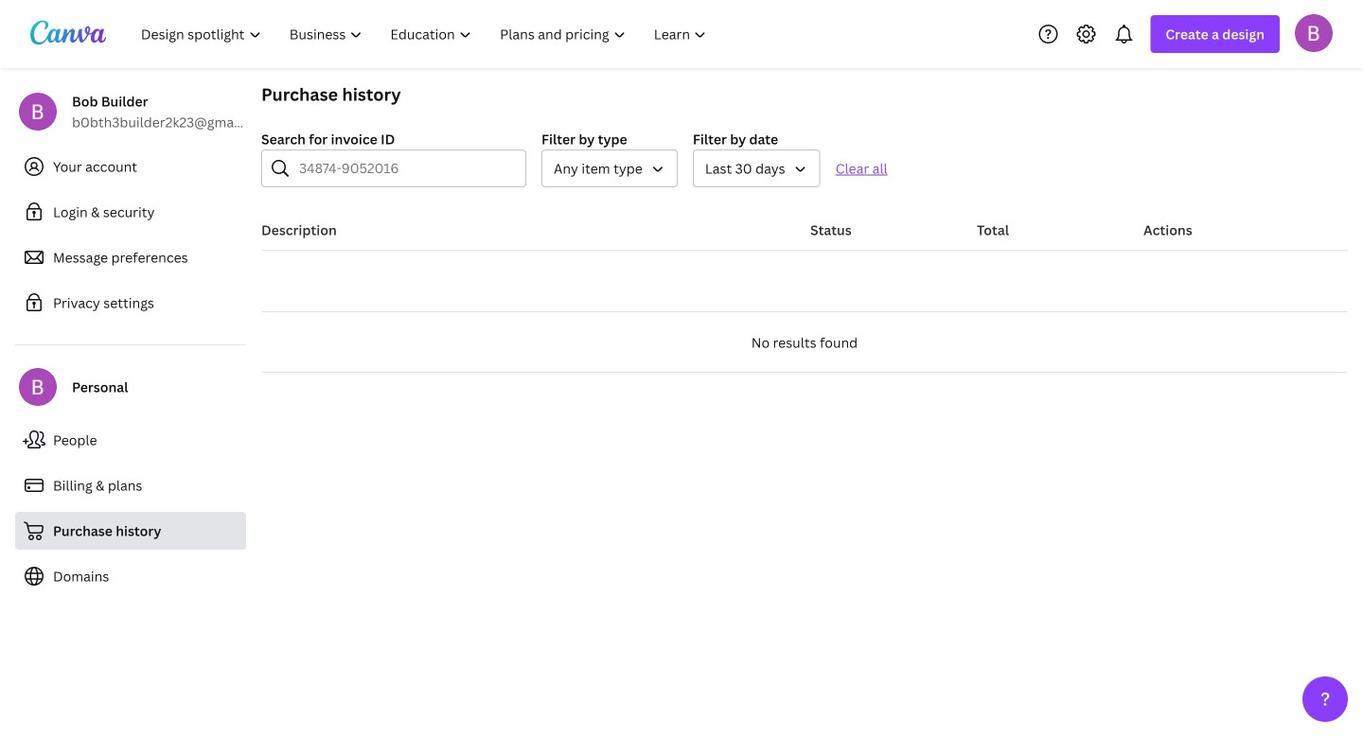 Task type: vqa. For each thing, say whether or not it's contained in the screenshot.
Bob Builder icon on the top of page
yes



Task type: locate. For each thing, give the bounding box(es) containing it.
34874-9052016 text field
[[299, 151, 514, 187]]

top level navigation element
[[129, 15, 723, 53]]

None button
[[542, 150, 678, 187], [693, 150, 821, 187], [542, 150, 678, 187], [693, 150, 821, 187]]



Task type: describe. For each thing, give the bounding box(es) containing it.
bob builder image
[[1295, 14, 1333, 52]]



